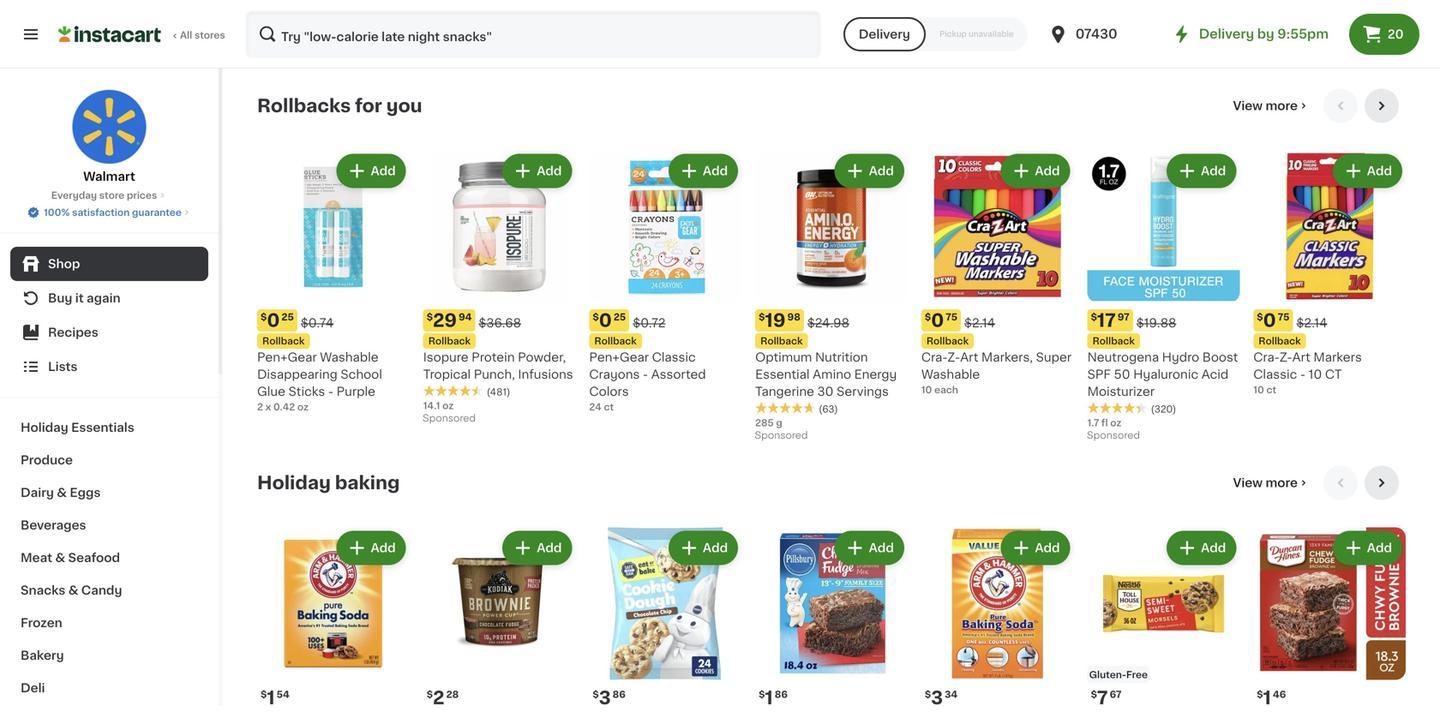 Task type: describe. For each thing, give the bounding box(es) containing it.
rollback for optimum nutrition essential amino energy tangerine 30 servings
[[761, 337, 803, 346]]

dairy & eggs link
[[10, 477, 208, 509]]

$ 17 97
[[1091, 312, 1130, 330]]

10 for each
[[922, 385, 932, 395]]

10 for ct
[[1309, 369, 1323, 381]]

1.7
[[1088, 418, 1100, 428]]

tropical
[[423, 369, 471, 381]]

snacks
[[21, 585, 65, 597]]

1 horizontal spatial 10
[[1254, 385, 1265, 395]]

essentials
[[71, 422, 134, 434]]

$ 0 25 $0.72
[[593, 312, 666, 330]]

94
[[459, 313, 472, 322]]

$0.75 original price: $2.14 element for markers,
[[922, 310, 1074, 332]]

pen+gear classic crayons - assorted colors 24 ct
[[589, 352, 706, 412]]

& for meat
[[55, 552, 65, 564]]

0 for $ 0 25 $0.72
[[599, 312, 612, 330]]

$ inside "$ 0 25"
[[261, 313, 267, 322]]

1 horizontal spatial oz
[[443, 401, 454, 411]]

glue
[[257, 386, 285, 398]]

bakery
[[21, 650, 64, 662]]

everyday store prices link
[[51, 189, 167, 202]]

dairy & eggs
[[21, 487, 101, 499]]

$ 0 75 $2.14
[[1257, 312, 1328, 330]]

art for -
[[1293, 352, 1311, 364]]

all stores link
[[58, 10, 226, 58]]

tangerine
[[756, 386, 815, 398]]

$ 19 98
[[759, 312, 801, 330]]

lists
[[48, 361, 78, 373]]

each
[[935, 385, 959, 395]]

servings
[[837, 386, 889, 398]]

rollback for cra-z-art markers, super washable
[[927, 337, 969, 346]]

$ 0 25
[[261, 312, 294, 330]]

holiday for holiday essentials
[[21, 422, 68, 434]]

- inside pen+gear classic crayons - assorted colors 24 ct
[[643, 369, 648, 381]]

classic inside pen+gear classic crayons - assorted colors 24 ct
[[652, 352, 696, 364]]

product group containing 29
[[423, 150, 576, 428]]

view more for rollbacks for you
[[1234, 100, 1298, 112]]

seafood
[[68, 552, 120, 564]]

28
[[446, 690, 459, 700]]

more for holiday baking
[[1266, 477, 1298, 489]]

$ inside "$ 19 98"
[[759, 313, 765, 322]]

everyday
[[51, 191, 97, 200]]

rollbacks
[[257, 97, 351, 115]]

guarantee
[[132, 208, 182, 217]]

frozen
[[21, 617, 62, 629]]

1 horizontal spatial see eligible items button
[[1254, 35, 1406, 65]]

classic inside cra-z-art markers classic - 10 ct 10 ct
[[1254, 369, 1298, 381]]

boost
[[1203, 352, 1239, 364]]

candy
[[81, 585, 122, 597]]

snacks & candy
[[21, 585, 122, 597]]

gluten-
[[1090, 670, 1127, 680]]

it
[[75, 292, 84, 304]]

& for snacks
[[68, 585, 78, 597]]

46
[[1273, 690, 1286, 700]]

50
[[1114, 369, 1131, 381]]

$0.25 original price: $0.72 element
[[589, 310, 742, 332]]

eligible for the see eligible items button to the left
[[804, 23, 849, 35]]

washable inside cra-z-art markers, super washable 10 each
[[922, 369, 980, 381]]

oz inside pen+gear washable disappearing school glue sticks - purple 2 x 0.42 oz
[[297, 403, 309, 412]]

art for washable
[[961, 352, 979, 364]]

1.7 fl oz
[[1088, 418, 1122, 428]]

75 for $ 0 75
[[946, 313, 958, 322]]

holiday for holiday baking
[[257, 474, 331, 492]]

30
[[818, 386, 834, 398]]

2 86 from the left
[[613, 690, 626, 700]]

$ inside '$ 0 75 $2.14'
[[1257, 313, 1264, 322]]

baking
[[335, 474, 400, 492]]

Search field
[[247, 12, 820, 57]]

rollback for isopure protein powder, tropical punch, infusions
[[429, 337, 471, 346]]

z- for washable
[[948, 352, 961, 364]]

punch,
[[474, 369, 515, 381]]

walmart logo image
[[72, 89, 147, 165]]

cra- for cra-z-art markers classic - 10 ct
[[1254, 352, 1280, 364]]

rollback for cra-z-art markers classic - 10 ct
[[1259, 337, 1301, 346]]

285 g
[[756, 418, 783, 428]]

rollbacks for you
[[257, 97, 422, 115]]

$17.97 original price: $19.88 element
[[1088, 310, 1240, 332]]

delivery for delivery
[[859, 28, 911, 40]]

0 for $ 0 75 $2.14
[[1264, 312, 1277, 330]]

holiday baking link
[[257, 473, 400, 494]]

instacart logo image
[[58, 24, 161, 45]]

sponsored badge image for 19
[[756, 431, 807, 441]]

neutrogena
[[1088, 352, 1159, 364]]

meat
[[21, 552, 52, 564]]

54
[[277, 690, 290, 700]]

crayons
[[589, 369, 640, 381]]

produce
[[21, 454, 73, 466]]

100% satisfaction guarantee button
[[27, 202, 192, 220]]

isopure protein powder, tropical punch, infusions
[[423, 352, 573, 381]]

store
[[99, 191, 125, 200]]

0 for $ 0 75
[[931, 312, 944, 330]]

ct inside pen+gear classic crayons - assorted colors 24 ct
[[604, 403, 614, 412]]

view more for holiday baking
[[1234, 477, 1298, 489]]

produce link
[[10, 444, 208, 477]]

2
[[257, 403, 263, 412]]

gluten-free
[[1090, 670, 1148, 680]]

everyday store prices
[[51, 191, 157, 200]]

for
[[355, 97, 382, 115]]

acid
[[1202, 369, 1229, 381]]

service type group
[[844, 17, 1028, 51]]

washable inside pen+gear washable disappearing school glue sticks - purple 2 x 0.42 oz
[[320, 352, 379, 364]]

neutrogena hydro boost spf 50 hyaluronic acid moisturizer
[[1088, 352, 1239, 398]]

recipes link
[[10, 316, 208, 350]]

19
[[765, 312, 786, 330]]

purple
[[337, 386, 375, 398]]

powder,
[[518, 352, 566, 364]]

amino
[[813, 369, 852, 381]]

optimum
[[756, 352, 812, 364]]

beverages link
[[10, 509, 208, 542]]

shop
[[48, 258, 80, 270]]

$ inside $ 29 94 $36.68
[[427, 313, 433, 322]]

pen+gear washable disappearing school glue sticks - purple 2 x 0.42 oz
[[257, 352, 382, 412]]

29
[[433, 312, 457, 330]]

9:55pm
[[1278, 28, 1329, 40]]

1 86 from the left
[[775, 690, 788, 700]]

rollback for pen+gear classic crayons - assorted colors
[[595, 337, 637, 346]]

25 for $ 0 25 $0.72
[[614, 313, 626, 322]]

beverages
[[21, 520, 86, 532]]

$0.75 original price: $2.14 element for markers
[[1254, 310, 1406, 332]]

prices
[[127, 191, 157, 200]]

67
[[1110, 690, 1122, 700]]



Task type: vqa. For each thing, say whether or not it's contained in the screenshot.
Aid®
no



Task type: locate. For each thing, give the bounding box(es) containing it.
washable up each
[[922, 369, 980, 381]]

lists link
[[10, 350, 208, 384]]

eligible for rightmost the see eligible items button
[[1302, 44, 1347, 56]]

see eligible items for rightmost the see eligible items button
[[1275, 44, 1385, 56]]

cra- inside cra-z-art markers classic - 10 ct 10 ct
[[1254, 352, 1280, 364]]

1 view more link from the top
[[1234, 97, 1310, 114]]

1 vertical spatial see
[[1275, 44, 1299, 56]]

98
[[788, 313, 801, 322]]

view for rollbacks for you
[[1234, 100, 1263, 112]]

view more link for holiday baking
[[1234, 475, 1310, 492]]

0 horizontal spatial art
[[961, 352, 979, 364]]

see eligible items for the see eligible items button to the left
[[777, 23, 886, 35]]

1 horizontal spatial ct
[[1267, 385, 1277, 395]]

34
[[945, 690, 958, 700]]

holiday left baking
[[257, 474, 331, 492]]

view
[[1234, 100, 1263, 112], [1234, 477, 1263, 489]]

6 rollback from the left
[[927, 337, 969, 346]]

$2.14 up markers
[[1297, 317, 1328, 329]]

ct
[[1326, 369, 1342, 381]]

0 horizontal spatial washable
[[320, 352, 379, 364]]

art inside cra-z-art markers, super washable 10 each
[[961, 352, 979, 364]]

1 vertical spatial eligible
[[1302, 44, 1347, 56]]

10 down '$ 0 75 $2.14'
[[1254, 385, 1265, 395]]

1 horizontal spatial cra-
[[1254, 352, 1280, 364]]

ct down '$ 0 75 $2.14'
[[1267, 385, 1277, 395]]

2 view more from the top
[[1234, 477, 1298, 489]]

$ 29 94 $36.68
[[427, 312, 521, 330]]

2 $0.75 original price: $2.14 element from the left
[[1254, 310, 1406, 332]]

1 vertical spatial view more link
[[1234, 475, 1310, 492]]

colors
[[589, 386, 629, 398]]

10 left each
[[922, 385, 932, 395]]

free
[[1127, 670, 1148, 680]]

0 horizontal spatial ct
[[604, 403, 614, 412]]

1 vertical spatial holiday
[[257, 474, 331, 492]]

0 horizontal spatial $0.75 original price: $2.14 element
[[922, 310, 1074, 332]]

recipes
[[48, 327, 98, 339]]

more for rollbacks for you
[[1266, 100, 1298, 112]]

see eligible items
[[777, 23, 886, 35], [1275, 44, 1385, 56]]

fl
[[1102, 418, 1108, 428]]

25 inside "$ 0 25"
[[282, 313, 294, 322]]

1 vertical spatial &
[[55, 552, 65, 564]]

0 horizontal spatial 10
[[922, 385, 932, 395]]

art inside cra-z-art markers classic - 10 ct 10 ct
[[1293, 352, 1311, 364]]

1 horizontal spatial classic
[[1254, 369, 1298, 381]]

cra- down '$ 0 75 $2.14'
[[1254, 352, 1280, 364]]

pen+gear up crayons
[[589, 352, 649, 364]]

sponsored badge image
[[922, 16, 974, 26], [756, 49, 807, 59], [423, 414, 475, 424], [756, 431, 807, 441], [1088, 431, 1140, 441]]

4 0 from the left
[[1264, 312, 1277, 330]]

buy
[[48, 292, 72, 304]]

- left 'ct'
[[1301, 369, 1306, 381]]

classic up the assorted
[[652, 352, 696, 364]]

0 vertical spatial item carousel region
[[257, 89, 1406, 452]]

1 horizontal spatial see eligible items
[[1275, 44, 1385, 56]]

z- inside cra-z-art markers classic - 10 ct 10 ct
[[1280, 352, 1293, 364]]

snacks & candy link
[[10, 575, 208, 607]]

1 horizontal spatial -
[[643, 369, 648, 381]]

1 vertical spatial see eligible items
[[1275, 44, 1385, 56]]

-
[[643, 369, 648, 381], [1301, 369, 1306, 381], [328, 386, 334, 398]]

z- for -
[[1280, 352, 1293, 364]]

1 horizontal spatial 75
[[1278, 313, 1290, 322]]

1 pen+gear from the left
[[257, 352, 317, 364]]

0 horizontal spatial delivery
[[859, 28, 911, 40]]

pen+gear for disappearing
[[257, 352, 317, 364]]

2 cra- from the left
[[1254, 352, 1280, 364]]

0 vertical spatial &
[[57, 487, 67, 499]]

0 horizontal spatial pen+gear
[[257, 352, 317, 364]]

$ inside $ 0 75
[[925, 313, 931, 322]]

all
[[180, 30, 192, 40]]

rollback up optimum at the right of page
[[761, 337, 803, 346]]

$ inside $ 17 97
[[1091, 313, 1098, 322]]

hydro
[[1162, 352, 1200, 364]]

see for rightmost the see eligible items button
[[1275, 44, 1299, 56]]

4 rollback from the left
[[1093, 337, 1135, 346]]

all stores
[[180, 30, 225, 40]]

0 horizontal spatial see eligible items button
[[756, 15, 908, 44]]

1 vertical spatial view
[[1234, 477, 1263, 489]]

rollback up the neutrogena
[[1093, 337, 1135, 346]]

cra- for cra-z-art markers, super washable
[[922, 352, 948, 364]]

$2.14 inside '$ 0 75 $2.14'
[[1297, 317, 1328, 329]]

25 inside $ 0 25 $0.72
[[614, 313, 626, 322]]

- inside cra-z-art markers classic - 10 ct 10 ct
[[1301, 369, 1306, 381]]

$19.98 original price: $24.98 element
[[756, 310, 908, 332]]

25 for $ 0 25
[[282, 313, 294, 322]]

view more link for rollbacks for you
[[1234, 97, 1310, 114]]

2 rollback from the left
[[429, 337, 471, 346]]

add
[[371, 165, 396, 177], [537, 165, 562, 177], [703, 165, 728, 177], [869, 165, 894, 177], [1035, 165, 1060, 177], [1201, 165, 1226, 177], [1368, 165, 1393, 177], [371, 542, 396, 554], [537, 542, 562, 554], [703, 542, 728, 554], [869, 542, 894, 554], [1035, 542, 1060, 554], [1201, 542, 1226, 554], [1368, 542, 1393, 554]]

1 horizontal spatial art
[[1293, 352, 1311, 364]]

infusions
[[518, 369, 573, 381]]

holiday essentials link
[[10, 412, 208, 444]]

0 vertical spatial see
[[777, 23, 801, 35]]

0 horizontal spatial cra-
[[922, 352, 948, 364]]

rollback down $ 0 75
[[927, 337, 969, 346]]

2 item carousel region from the top
[[257, 466, 1406, 707]]

& for dairy
[[57, 487, 67, 499]]

100%
[[44, 208, 70, 217]]

you
[[387, 97, 422, 115]]

0 horizontal spatial $2.14
[[965, 317, 996, 329]]

1 75 from the left
[[946, 313, 958, 322]]

ct inside cra-z-art markers classic - 10 ct 10 ct
[[1267, 385, 1277, 395]]

0 vertical spatial classic
[[652, 352, 696, 364]]

2 view more link from the top
[[1234, 475, 1310, 492]]

1 horizontal spatial 86
[[775, 690, 788, 700]]

oz down sticks
[[297, 403, 309, 412]]

item carousel region
[[257, 89, 1406, 452], [257, 466, 1406, 707]]

75 inside $ 0 75
[[946, 313, 958, 322]]

10 left 'ct'
[[1309, 369, 1323, 381]]

$2.14 right $ 0 75
[[965, 317, 996, 329]]

holiday baking
[[257, 474, 400, 492]]

pen+gear for crayons
[[589, 352, 649, 364]]

2 view from the top
[[1234, 477, 1263, 489]]

0 horizontal spatial see
[[777, 23, 801, 35]]

2 z- from the left
[[1280, 352, 1293, 364]]

0 vertical spatial view more link
[[1234, 97, 1310, 114]]

stores
[[195, 30, 225, 40]]

cra-z-art markers, super washable 10 each
[[922, 352, 1072, 395]]

disappearing
[[257, 369, 338, 381]]

0 left the $0.74
[[267, 312, 280, 330]]

moisturizer
[[1088, 386, 1155, 398]]

0 vertical spatial view more
[[1234, 100, 1298, 112]]

1 art from the left
[[961, 352, 979, 364]]

1 horizontal spatial washable
[[922, 369, 980, 381]]

3 rollback from the left
[[761, 337, 803, 346]]

view for holiday baking
[[1234, 477, 1263, 489]]

1 item carousel region from the top
[[257, 89, 1406, 452]]

rollback down "$ 0 25"
[[262, 337, 305, 346]]

optimum nutrition essential amino energy tangerine 30 servings
[[756, 352, 897, 398]]

2 horizontal spatial 10
[[1309, 369, 1323, 381]]

buy it again link
[[10, 281, 208, 316]]

deli
[[21, 683, 45, 695]]

0 horizontal spatial z-
[[948, 352, 961, 364]]

0 vertical spatial items
[[852, 23, 886, 35]]

7 rollback from the left
[[1259, 337, 1301, 346]]

buy it again
[[48, 292, 121, 304]]

0 vertical spatial more
[[1266, 100, 1298, 112]]

2 more from the top
[[1266, 477, 1298, 489]]

$0.75 original price: $2.14 element
[[922, 310, 1074, 332], [1254, 310, 1406, 332]]

2 horizontal spatial -
[[1301, 369, 1306, 381]]

assorted
[[651, 369, 706, 381]]

1 horizontal spatial holiday
[[257, 474, 331, 492]]

25
[[282, 313, 294, 322], [614, 313, 626, 322]]

product group containing 19
[[756, 150, 908, 446]]

1 horizontal spatial 25
[[614, 313, 626, 322]]

75 inside '$ 0 75 $2.14'
[[1278, 313, 1290, 322]]

walmart
[[83, 171, 135, 183]]

25 left the $0.72
[[614, 313, 626, 322]]

oz right "14.1"
[[443, 401, 454, 411]]

1 25 from the left
[[282, 313, 294, 322]]

0 horizontal spatial 25
[[282, 313, 294, 322]]

$0.75 original price: $2.14 element up 'markers,'
[[922, 310, 1074, 332]]

$0.25 original price: $0.74 element
[[257, 310, 410, 332]]

75 up cra-z-art markers classic - 10 ct 10 ct
[[1278, 313, 1290, 322]]

1 cra- from the left
[[922, 352, 948, 364]]

oz
[[443, 401, 454, 411], [297, 403, 309, 412], [1111, 418, 1122, 428]]

- inside pen+gear washable disappearing school glue sticks - purple 2 x 0.42 oz
[[328, 386, 334, 398]]

75 for $ 0 75 $2.14
[[1278, 313, 1290, 322]]

$36.68
[[479, 317, 521, 329]]

1 z- from the left
[[948, 352, 961, 364]]

$0.75 original price: $2.14 element up markers
[[1254, 310, 1406, 332]]

delivery inside button
[[859, 28, 911, 40]]

10
[[1309, 369, 1323, 381], [922, 385, 932, 395], [1254, 385, 1265, 395]]

5 rollback from the left
[[595, 337, 637, 346]]

z-
[[948, 352, 961, 364], [1280, 352, 1293, 364]]

1 view from the top
[[1234, 100, 1263, 112]]

0 horizontal spatial items
[[852, 23, 886, 35]]

3 0 from the left
[[931, 312, 944, 330]]

1 horizontal spatial eligible
[[1302, 44, 1347, 56]]

0 vertical spatial view
[[1234, 100, 1263, 112]]

0 vertical spatial ct
[[1267, 385, 1277, 395]]

1 horizontal spatial $0.75 original price: $2.14 element
[[1254, 310, 1406, 332]]

25 left the $0.74
[[282, 313, 294, 322]]

markers,
[[982, 352, 1033, 364]]

pen+gear inside pen+gear classic crayons - assorted colors 24 ct
[[589, 352, 649, 364]]

view more link
[[1234, 97, 1310, 114], [1234, 475, 1310, 492]]

pen+gear up 'disappearing'
[[257, 352, 317, 364]]

g
[[776, 418, 783, 428]]

0 vertical spatial holiday
[[21, 422, 68, 434]]

75
[[946, 313, 958, 322], [1278, 313, 1290, 322]]

24
[[589, 403, 602, 412]]

1 vertical spatial washable
[[922, 369, 980, 381]]

1 vertical spatial more
[[1266, 477, 1298, 489]]

1 horizontal spatial pen+gear
[[589, 352, 649, 364]]

(320)
[[1151, 405, 1177, 414]]

0 up cra-z-art markers classic - 10 ct 10 ct
[[1264, 312, 1277, 330]]

items for the see eligible items button to the left
[[852, 23, 886, 35]]

1 horizontal spatial z-
[[1280, 352, 1293, 364]]

1 rollback from the left
[[262, 337, 305, 346]]

1 horizontal spatial items
[[1350, 44, 1385, 56]]

isopure
[[423, 352, 469, 364]]

75 up cra-z-art markers, super washable 10 each
[[946, 313, 958, 322]]

classic down '$ 0 75 $2.14'
[[1254, 369, 1298, 381]]

art left markers
[[1293, 352, 1311, 364]]

rollback down $ 0 25 $0.72
[[595, 337, 637, 346]]

product group containing 17
[[1088, 150, 1240, 446]]

None search field
[[245, 10, 821, 58]]

- right crayons
[[643, 369, 648, 381]]

items for rightmost the see eligible items button
[[1350, 44, 1385, 56]]

delivery for delivery by 9:55pm
[[1199, 28, 1255, 40]]

cra- inside cra-z-art markers, super washable 10 each
[[922, 352, 948, 364]]

0 horizontal spatial -
[[328, 386, 334, 398]]

& left eggs
[[57, 487, 67, 499]]

0.42
[[273, 403, 295, 412]]

285
[[756, 418, 774, 428]]

product group
[[756, 0, 908, 63], [1254, 0, 1406, 65], [257, 150, 410, 414], [423, 150, 576, 428], [589, 150, 742, 414], [756, 150, 908, 446], [922, 150, 1074, 397], [1088, 150, 1240, 446], [1254, 150, 1406, 397], [257, 528, 410, 707], [423, 528, 576, 707], [589, 528, 742, 707], [756, 528, 908, 707], [922, 528, 1074, 707], [1088, 528, 1240, 707], [1254, 528, 1406, 707]]

meat & seafood
[[21, 552, 120, 564]]

z- up each
[[948, 352, 961, 364]]

cra-
[[922, 352, 948, 364], [1254, 352, 1280, 364]]

0 up each
[[931, 312, 944, 330]]

&
[[57, 487, 67, 499], [55, 552, 65, 564], [68, 585, 78, 597]]

$
[[261, 313, 267, 322], [427, 313, 433, 322], [759, 313, 765, 322], [1091, 313, 1098, 322], [593, 313, 599, 322], [925, 313, 931, 322], [1257, 313, 1264, 322], [261, 690, 267, 700], [427, 690, 433, 700], [759, 690, 765, 700], [1091, 690, 1098, 700], [593, 690, 599, 700], [925, 690, 931, 700], [1257, 690, 1264, 700]]

ct right 24
[[604, 403, 614, 412]]

oz right fl
[[1111, 418, 1122, 428]]

1 horizontal spatial $2.14
[[1297, 317, 1328, 329]]

0 horizontal spatial 86
[[613, 690, 626, 700]]

2 pen+gear from the left
[[589, 352, 649, 364]]

& left candy
[[68, 585, 78, 597]]

super
[[1036, 352, 1072, 364]]

holiday inside the item carousel region
[[257, 474, 331, 492]]

1 $2.14 from the left
[[965, 317, 996, 329]]

1 vertical spatial items
[[1350, 44, 1385, 56]]

1 more from the top
[[1266, 100, 1298, 112]]

1 vertical spatial item carousel region
[[257, 466, 1406, 707]]

essential
[[756, 369, 810, 381]]

item carousel region containing rollbacks for you
[[257, 89, 1406, 452]]

$19.88
[[1137, 317, 1177, 329]]

$29.94 original price: $36.68 element
[[423, 310, 576, 332]]

rollback down '$ 0 75 $2.14'
[[1259, 337, 1301, 346]]

1 horizontal spatial delivery
[[1199, 28, 1255, 40]]

z- inside cra-z-art markers, super washable 10 each
[[948, 352, 961, 364]]

spf
[[1088, 369, 1111, 381]]

0 horizontal spatial eligible
[[804, 23, 849, 35]]

0 vertical spatial washable
[[320, 352, 379, 364]]

0 vertical spatial see eligible items
[[777, 23, 886, 35]]

cra-z-art markers classic - 10 ct 10 ct
[[1254, 352, 1362, 395]]

$2.14
[[965, 317, 996, 329], [1297, 317, 1328, 329]]

bakery link
[[10, 640, 208, 672]]

2 vertical spatial &
[[68, 585, 78, 597]]

- right sticks
[[328, 386, 334, 398]]

dairy
[[21, 487, 54, 499]]

$ 0 75
[[925, 312, 958, 330]]

07430
[[1076, 28, 1118, 40]]

1 vertical spatial view more
[[1234, 477, 1298, 489]]

2 25 from the left
[[614, 313, 626, 322]]

2 art from the left
[[1293, 352, 1311, 364]]

0 horizontal spatial 75
[[946, 313, 958, 322]]

1 0 from the left
[[267, 312, 280, 330]]

0 for $ 0 25
[[267, 312, 280, 330]]

07430 button
[[1048, 10, 1151, 58]]

delivery by 9:55pm
[[1199, 28, 1329, 40]]

2 $2.14 from the left
[[1297, 317, 1328, 329]]

rollback for neutrogena hydro boost spf 50 hyaluronic acid moisturizer
[[1093, 337, 1135, 346]]

see for the see eligible items button to the left
[[777, 23, 801, 35]]

0 horizontal spatial holiday
[[21, 422, 68, 434]]

1 $0.75 original price: $2.14 element from the left
[[922, 310, 1074, 332]]

delivery button
[[844, 17, 926, 51]]

1 vertical spatial ct
[[604, 403, 614, 412]]

holiday
[[21, 422, 68, 434], [257, 474, 331, 492]]

& right meat
[[55, 552, 65, 564]]

pen+gear inside pen+gear washable disappearing school glue sticks - purple 2 x 0.42 oz
[[257, 352, 317, 364]]

cra- up each
[[922, 352, 948, 364]]

sponsored badge image for 29
[[423, 414, 475, 424]]

0 left the $0.72
[[599, 312, 612, 330]]

2 horizontal spatial oz
[[1111, 418, 1122, 428]]

2 75 from the left
[[1278, 313, 1290, 322]]

1 vertical spatial classic
[[1254, 369, 1298, 381]]

$0.74
[[301, 317, 334, 329]]

97
[[1118, 313, 1130, 322]]

$ inside $ 0 25 $0.72
[[593, 313, 599, 322]]

holiday up produce
[[21, 422, 68, 434]]

1 horizontal spatial see
[[1275, 44, 1299, 56]]

sponsored badge image for 17
[[1088, 431, 1140, 441]]

0 horizontal spatial classic
[[652, 352, 696, 364]]

washable up school at the bottom left
[[320, 352, 379, 364]]

0 vertical spatial eligible
[[804, 23, 849, 35]]

rollback for pen+gear washable disappearing school glue sticks - purple
[[262, 337, 305, 346]]

satisfaction
[[72, 208, 130, 217]]

0 horizontal spatial see eligible items
[[777, 23, 886, 35]]

0 horizontal spatial oz
[[297, 403, 309, 412]]

item carousel region containing holiday baking
[[257, 466, 1406, 707]]

rollback up isopure
[[429, 337, 471, 346]]

x
[[265, 403, 271, 412]]

17
[[1098, 312, 1116, 330]]

pen+gear
[[257, 352, 317, 364], [589, 352, 649, 364]]

view more
[[1234, 100, 1298, 112], [1234, 477, 1298, 489]]

z- down '$ 0 75 $2.14'
[[1280, 352, 1293, 364]]

1 view more from the top
[[1234, 100, 1298, 112]]

2 0 from the left
[[599, 312, 612, 330]]

energy
[[855, 369, 897, 381]]

art left 'markers,'
[[961, 352, 979, 364]]

eggs
[[70, 487, 101, 499]]

10 inside cra-z-art markers, super washable 10 each
[[922, 385, 932, 395]]

protein
[[472, 352, 515, 364]]



